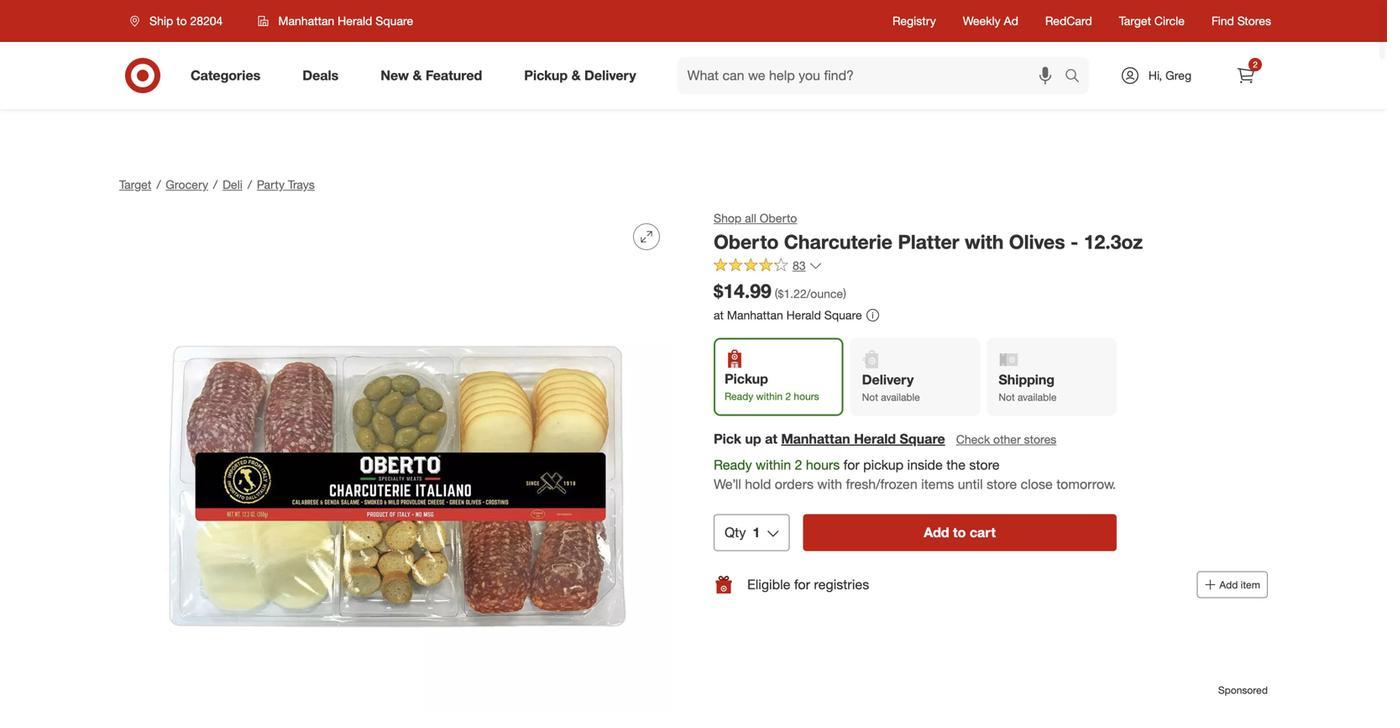 Task type: describe. For each thing, give the bounding box(es) containing it.
pickup & delivery link
[[510, 57, 657, 94]]

find stores
[[1212, 13, 1271, 28]]

ready within 2 hours for pickup inside the store we'll hold orders with fresh/frozen items until store close tomorrow.
[[714, 457, 1116, 492]]

ship
[[149, 13, 173, 28]]

not for shipping
[[999, 391, 1015, 403]]

available for delivery
[[881, 391, 920, 403]]

qty 1
[[725, 524, 760, 541]]

shop
[[714, 211, 742, 225]]

2 vertical spatial manhattan
[[781, 431, 850, 447]]

deals
[[302, 67, 339, 84]]

pickup for ready
[[725, 371, 768, 387]]

2 link
[[1228, 57, 1264, 94]]

cart
[[970, 524, 996, 541]]

registry link
[[892, 13, 936, 29]]

grocery link
[[166, 177, 208, 192]]

not for delivery
[[862, 391, 878, 403]]

hold
[[745, 476, 771, 492]]

stores
[[1024, 432, 1056, 447]]

0 horizontal spatial delivery
[[584, 67, 636, 84]]

fresh/frozen
[[846, 476, 917, 492]]

stores
[[1237, 13, 1271, 28]]

other
[[993, 432, 1021, 447]]

/ounce
[[807, 287, 843, 301]]

target for target link
[[119, 177, 151, 192]]

hi,
[[1148, 68, 1162, 83]]

manhattan inside dropdown button
[[278, 13, 334, 28]]

featured
[[426, 67, 482, 84]]

close
[[1021, 476, 1053, 492]]

weekly ad link
[[963, 13, 1018, 29]]

weekly
[[963, 13, 1001, 28]]

deli
[[223, 177, 242, 192]]

shipping
[[999, 371, 1055, 388]]

item
[[1241, 578, 1260, 591]]

2 horizontal spatial herald
[[854, 431, 896, 447]]

ship to 28204
[[149, 13, 223, 28]]

)
[[843, 287, 846, 301]]

delivery inside delivery not available
[[862, 371, 914, 388]]

add to cart
[[924, 524, 996, 541]]

83
[[793, 258, 806, 273]]

platter
[[898, 230, 959, 254]]

add item
[[1219, 578, 1260, 591]]

party trays
[[257, 177, 315, 192]]

hi, greg
[[1148, 68, 1191, 83]]

83 link
[[714, 258, 822, 277]]

ad
[[1004, 13, 1018, 28]]

within inside the "ready within 2 hours for pickup inside the store we'll hold orders with fresh/frozen items until store close tomorrow."
[[756, 457, 791, 473]]

pick up at manhattan herald square
[[714, 431, 945, 447]]

$1.22
[[778, 287, 807, 301]]

(
[[775, 287, 778, 301]]

up
[[745, 431, 761, 447]]

deli link
[[223, 177, 242, 192]]

grocery
[[166, 177, 208, 192]]

& for new
[[413, 67, 422, 84]]

qty
[[725, 524, 746, 541]]

add for add to cart
[[924, 524, 949, 541]]

pickup ready within 2 hours
[[725, 371, 819, 403]]

manhattan herald square button
[[781, 430, 945, 449]]

check other stores
[[956, 432, 1056, 447]]

2 horizontal spatial square
[[900, 431, 945, 447]]

find stores link
[[1212, 13, 1271, 29]]

search button
[[1057, 57, 1097, 97]]

herald inside dropdown button
[[338, 13, 372, 28]]

greg
[[1165, 68, 1191, 83]]

manhattan herald square
[[278, 13, 413, 28]]

eligible
[[747, 576, 790, 593]]

add item button
[[1197, 571, 1268, 598]]

$14.99
[[714, 279, 771, 303]]

28204
[[190, 13, 223, 28]]

weekly ad
[[963, 13, 1018, 28]]

all
[[745, 211, 756, 225]]



Task type: locate. For each thing, give the bounding box(es) containing it.
to inside dropdown button
[[176, 13, 187, 28]]

1
[[753, 524, 760, 541]]

trays
[[288, 177, 315, 192]]

0 vertical spatial 2
[[1253, 59, 1258, 70]]

0 vertical spatial manhattan
[[278, 13, 334, 28]]

1 horizontal spatial available
[[1018, 391, 1057, 403]]

to left cart
[[953, 524, 966, 541]]

0 vertical spatial ready
[[725, 390, 753, 403]]

registries
[[814, 576, 869, 593]]

hours inside pickup ready within 2 hours
[[794, 390, 819, 403]]

1 not from the left
[[862, 391, 878, 403]]

oberto
[[760, 211, 797, 225], [714, 230, 779, 254]]

1 vertical spatial hours
[[806, 457, 840, 473]]

pick
[[714, 431, 741, 447]]

manhattan down $14.99
[[727, 308, 783, 322]]

categories link
[[176, 57, 281, 94]]

new & featured link
[[366, 57, 503, 94]]

at manhattan herald square
[[714, 308, 862, 322]]

tomorrow.
[[1056, 476, 1116, 492]]

2 up orders
[[795, 457, 802, 473]]

store up until
[[969, 457, 1000, 473]]

new
[[381, 67, 409, 84]]

0 horizontal spatial add
[[924, 524, 949, 541]]

0 vertical spatial pickup
[[524, 67, 568, 84]]

0 vertical spatial with
[[965, 230, 1004, 254]]

herald
[[338, 13, 372, 28], [786, 308, 821, 322], [854, 431, 896, 447]]

2 vertical spatial square
[[900, 431, 945, 447]]

within inside pickup ready within 2 hours
[[756, 390, 783, 403]]

manhattan
[[278, 13, 334, 28], [727, 308, 783, 322], [781, 431, 850, 447]]

shop all oberto oberto charcuterie platter with olives - 12.3oz
[[714, 211, 1143, 254]]

shipping not available
[[999, 371, 1057, 403]]

charcuterie
[[784, 230, 893, 254]]

store
[[969, 457, 1000, 473], [987, 476, 1017, 492]]

find
[[1212, 13, 1234, 28]]

redcard link
[[1045, 13, 1092, 29]]

target circle link
[[1119, 13, 1185, 29]]

1 horizontal spatial with
[[965, 230, 1004, 254]]

check
[[956, 432, 990, 447]]

available up manhattan herald square button
[[881, 391, 920, 403]]

to right ship
[[176, 13, 187, 28]]

1 horizontal spatial for
[[844, 457, 860, 473]]

0 vertical spatial within
[[756, 390, 783, 403]]

&
[[413, 67, 422, 84], [571, 67, 581, 84]]

to inside button
[[953, 524, 966, 541]]

0 vertical spatial target
[[1119, 13, 1151, 28]]

with left olives
[[965, 230, 1004, 254]]

oberto charcuterie platter with olives - 12.3oz, 1 of 12 image
[[119, 210, 673, 711]]

0 horizontal spatial not
[[862, 391, 878, 403]]

What can we help you find? suggestions appear below search field
[[677, 57, 1069, 94]]

square up inside
[[900, 431, 945, 447]]

2 inside pickup ready within 2 hours
[[785, 390, 791, 403]]

0 vertical spatial to
[[176, 13, 187, 28]]

1 & from the left
[[413, 67, 422, 84]]

redcard
[[1045, 13, 1092, 28]]

eligible for registries
[[747, 576, 869, 593]]

1 horizontal spatial 2
[[795, 457, 802, 473]]

at right up
[[765, 431, 777, 447]]

to
[[176, 13, 187, 28], [953, 524, 966, 541]]

sponsored
[[1218, 684, 1268, 696]]

hours inside the "ready within 2 hours for pickup inside the store we'll hold orders with fresh/frozen items until store close tomorrow."
[[806, 457, 840, 473]]

1 horizontal spatial to
[[953, 524, 966, 541]]

0 vertical spatial hours
[[794, 390, 819, 403]]

1 horizontal spatial herald
[[786, 308, 821, 322]]

square inside manhattan herald square dropdown button
[[376, 13, 413, 28]]

0 horizontal spatial for
[[794, 576, 810, 593]]

pickup for &
[[524, 67, 568, 84]]

add to cart button
[[803, 514, 1117, 551]]

2 horizontal spatial 2
[[1253, 59, 1258, 70]]

not inside shipping not available
[[999, 391, 1015, 403]]

not inside delivery not available
[[862, 391, 878, 403]]

1 within from the top
[[756, 390, 783, 403]]

add
[[924, 524, 949, 541], [1219, 578, 1238, 591]]

until
[[958, 476, 983, 492]]

check other stores button
[[955, 430, 1057, 449]]

0 vertical spatial herald
[[338, 13, 372, 28]]

ready up pick in the bottom right of the page
[[725, 390, 753, 403]]

pickup
[[863, 457, 904, 473]]

add inside button
[[1219, 578, 1238, 591]]

0 horizontal spatial herald
[[338, 13, 372, 28]]

available
[[881, 391, 920, 403], [1018, 391, 1057, 403]]

1 horizontal spatial at
[[765, 431, 777, 447]]

1 vertical spatial with
[[817, 476, 842, 492]]

party trays link
[[257, 177, 315, 192]]

1 available from the left
[[881, 391, 920, 403]]

orders
[[775, 476, 814, 492]]

party
[[257, 177, 285, 192]]

1 vertical spatial at
[[765, 431, 777, 447]]

1 vertical spatial target
[[119, 177, 151, 192]]

the
[[946, 457, 966, 473]]

hours down pick up at manhattan herald square
[[806, 457, 840, 473]]

0 horizontal spatial with
[[817, 476, 842, 492]]

0 vertical spatial add
[[924, 524, 949, 541]]

1 horizontal spatial not
[[999, 391, 1015, 403]]

1 horizontal spatial square
[[824, 308, 862, 322]]

1 vertical spatial delivery
[[862, 371, 914, 388]]

1 vertical spatial add
[[1219, 578, 1238, 591]]

available for shipping
[[1018, 391, 1057, 403]]

circle
[[1154, 13, 1185, 28]]

0 horizontal spatial 2
[[785, 390, 791, 403]]

with inside shop all oberto oberto charcuterie platter with olives - 12.3oz
[[965, 230, 1004, 254]]

0 horizontal spatial target
[[119, 177, 151, 192]]

2 within from the top
[[756, 457, 791, 473]]

1 vertical spatial manhattan
[[727, 308, 783, 322]]

target link
[[119, 177, 151, 192]]

& for pickup
[[571, 67, 581, 84]]

-
[[1070, 230, 1078, 254]]

olives
[[1009, 230, 1065, 254]]

target for target circle
[[1119, 13, 1151, 28]]

herald up deals link
[[338, 13, 372, 28]]

ready inside the "ready within 2 hours for pickup inside the store we'll hold orders with fresh/frozen items until store close tomorrow."
[[714, 457, 752, 473]]

herald up pickup
[[854, 431, 896, 447]]

add left item
[[1219, 578, 1238, 591]]

manhattan up orders
[[781, 431, 850, 447]]

target circle
[[1119, 13, 1185, 28]]

target left grocery link
[[119, 177, 151, 192]]

pickup & delivery
[[524, 67, 636, 84]]

2 available from the left
[[1018, 391, 1057, 403]]

2 & from the left
[[571, 67, 581, 84]]

delivery not available
[[862, 371, 920, 403]]

0 horizontal spatial available
[[881, 391, 920, 403]]

to for ship
[[176, 13, 187, 28]]

1 vertical spatial 2
[[785, 390, 791, 403]]

oberto right all
[[760, 211, 797, 225]]

12.3oz
[[1084, 230, 1143, 254]]

herald down $1.22
[[786, 308, 821, 322]]

hours
[[794, 390, 819, 403], [806, 457, 840, 473]]

search
[[1057, 69, 1097, 85]]

0 horizontal spatial at
[[714, 308, 724, 322]]

2 vertical spatial 2
[[795, 457, 802, 473]]

1 horizontal spatial add
[[1219, 578, 1238, 591]]

1 vertical spatial oberto
[[714, 230, 779, 254]]

pickup
[[524, 67, 568, 84], [725, 371, 768, 387]]

1 vertical spatial within
[[756, 457, 791, 473]]

hours up pick up at manhattan herald square
[[794, 390, 819, 403]]

we'll
[[714, 476, 741, 492]]

manhattan herald square button
[[247, 6, 424, 36]]

square up the new on the top left of page
[[376, 13, 413, 28]]

manhattan up deals
[[278, 13, 334, 28]]

not down the shipping
[[999, 391, 1015, 403]]

deals link
[[288, 57, 360, 94]]

2 not from the left
[[999, 391, 1015, 403]]

new & featured
[[381, 67, 482, 84]]

ready inside pickup ready within 2 hours
[[725, 390, 753, 403]]

0 vertical spatial store
[[969, 457, 1000, 473]]

at down $14.99
[[714, 308, 724, 322]]

1 vertical spatial pickup
[[725, 371, 768, 387]]

square down )
[[824, 308, 862, 322]]

1 vertical spatial herald
[[786, 308, 821, 322]]

target left circle
[[1119, 13, 1151, 28]]

with right orders
[[817, 476, 842, 492]]

delivery
[[584, 67, 636, 84], [862, 371, 914, 388]]

2 inside the "ready within 2 hours for pickup inside the store we'll hold orders with fresh/frozen items until store close tomorrow."
[[795, 457, 802, 473]]

pickup inside pickup ready within 2 hours
[[725, 371, 768, 387]]

inside
[[907, 457, 943, 473]]

with
[[965, 230, 1004, 254], [817, 476, 842, 492]]

categories
[[191, 67, 260, 84]]

oberto down all
[[714, 230, 779, 254]]

available inside delivery not available
[[881, 391, 920, 403]]

0 horizontal spatial square
[[376, 13, 413, 28]]

1 vertical spatial square
[[824, 308, 862, 322]]

available inside shipping not available
[[1018, 391, 1057, 403]]

$14.99 ( $1.22 /ounce )
[[714, 279, 846, 303]]

items
[[921, 476, 954, 492]]

ship to 28204 button
[[119, 6, 240, 36]]

1 horizontal spatial pickup
[[725, 371, 768, 387]]

available down the shipping
[[1018, 391, 1057, 403]]

1 vertical spatial for
[[794, 576, 810, 593]]

add inside button
[[924, 524, 949, 541]]

0 horizontal spatial &
[[413, 67, 422, 84]]

add left cart
[[924, 524, 949, 541]]

to for add
[[953, 524, 966, 541]]

within up hold
[[756, 457, 791, 473]]

1 horizontal spatial target
[[1119, 13, 1151, 28]]

square
[[376, 13, 413, 28], [824, 308, 862, 322], [900, 431, 945, 447]]

2 up pick up at manhattan herald square
[[785, 390, 791, 403]]

add for add item
[[1219, 578, 1238, 591]]

1 vertical spatial to
[[953, 524, 966, 541]]

0 vertical spatial for
[[844, 457, 860, 473]]

2 vertical spatial herald
[[854, 431, 896, 447]]

0 vertical spatial at
[[714, 308, 724, 322]]

for inside the "ready within 2 hours for pickup inside the store we'll hold orders with fresh/frozen items until store close tomorrow."
[[844, 457, 860, 473]]

0 vertical spatial delivery
[[584, 67, 636, 84]]

registry
[[892, 13, 936, 28]]

store right until
[[987, 476, 1017, 492]]

1 vertical spatial store
[[987, 476, 1017, 492]]

1 horizontal spatial delivery
[[862, 371, 914, 388]]

0 horizontal spatial to
[[176, 13, 187, 28]]

with inside the "ready within 2 hours for pickup inside the store we'll hold orders with fresh/frozen items until store close tomorrow."
[[817, 476, 842, 492]]

2 down stores at the right top
[[1253, 59, 1258, 70]]

ready up we'll
[[714, 457, 752, 473]]

1 horizontal spatial &
[[571, 67, 581, 84]]

for right eligible
[[794, 576, 810, 593]]

0 horizontal spatial pickup
[[524, 67, 568, 84]]

0 vertical spatial square
[[376, 13, 413, 28]]

1 vertical spatial ready
[[714, 457, 752, 473]]

for down manhattan herald square button
[[844, 457, 860, 473]]

0 vertical spatial oberto
[[760, 211, 797, 225]]

not up manhattan herald square button
[[862, 391, 878, 403]]

within up up
[[756, 390, 783, 403]]



Task type: vqa. For each thing, say whether or not it's contained in the screenshot.
the with within the The "Shop All Oberto Oberto Charcuterie Platter With Olives - 12.3Oz"
yes



